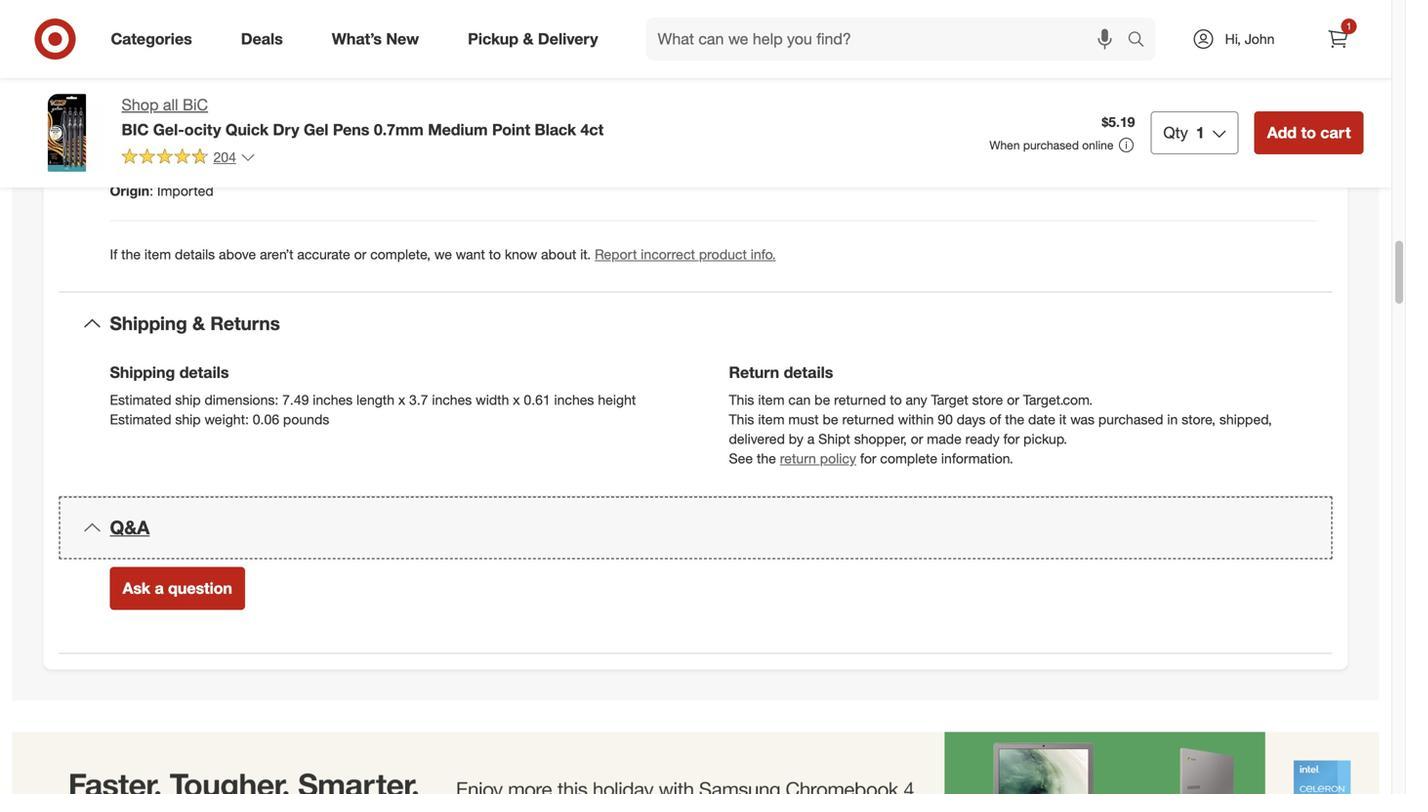 Task type: vqa. For each thing, say whether or not it's contained in the screenshot.
top A
yes



Task type: describe. For each thing, give the bounding box(es) containing it.
delivered
[[729, 430, 785, 448]]

gel-
[[153, 120, 184, 139]]

1 vertical spatial the
[[1006, 411, 1025, 428]]

details for shipping
[[179, 363, 229, 382]]

what's new
[[332, 29, 419, 48]]

ask a question button
[[110, 567, 245, 610]]

2 this from the top
[[729, 411, 755, 428]]

advertisement region
[[12, 732, 1380, 794]]

store
[[973, 391, 1004, 408]]

shopper,
[[855, 430, 908, 448]]

hi,
[[1226, 30, 1242, 47]]

search button
[[1119, 18, 1166, 64]]

width
[[476, 391, 509, 408]]

want
[[456, 246, 485, 263]]

details for return
[[784, 363, 834, 382]]

204 link
[[122, 147, 256, 170]]

1 link
[[1318, 18, 1361, 61]]

q&a
[[110, 517, 150, 539]]

shipped,
[[1220, 411, 1273, 428]]

0.61
[[524, 391, 551, 408]]

1 vertical spatial be
[[823, 411, 839, 428]]

2132
[[296, 123, 327, 140]]

return policy link
[[780, 450, 857, 467]]

ready
[[966, 430, 1000, 448]]

081-
[[248, 123, 276, 140]]

1 this from the top
[[729, 391, 755, 408]]

a inside button
[[155, 579, 164, 598]]

return
[[780, 450, 817, 467]]

information.
[[942, 450, 1014, 467]]

shipping for shipping & returns
[[110, 312, 187, 335]]

item
[[110, 123, 139, 140]]

imported
[[157, 182, 214, 199]]

pens
[[333, 120, 370, 139]]

hi, john
[[1226, 30, 1275, 47]]

bic
[[122, 120, 149, 139]]

all
[[163, 95, 178, 114]]

by
[[789, 430, 804, 448]]

3.7
[[409, 391, 428, 408]]

0.06
[[253, 411, 279, 428]]

point
[[492, 120, 531, 139]]

purchased inside return details this item can be returned to any target store or target.com. this item must be returned within 90 days of the date it was purchased in store, shipped, delivered by a shipt shopper, or made ready for pickup. see the return policy for complete information.
[[1099, 411, 1164, 428]]

days
[[957, 411, 986, 428]]

what's new link
[[315, 18, 444, 61]]

it
[[1060, 411, 1067, 428]]

what's
[[332, 29, 382, 48]]

search
[[1119, 31, 1166, 50]]

when purchased online
[[990, 138, 1114, 152]]

& for shipping
[[193, 312, 205, 335]]

ocity
[[184, 120, 221, 139]]

0.7mm
[[374, 120, 424, 139]]

target.com.
[[1024, 391, 1094, 408]]

pickup & delivery link
[[452, 18, 623, 61]]

0 vertical spatial item
[[145, 246, 171, 263]]

204
[[213, 148, 236, 165]]

height
[[598, 391, 636, 408]]

see
[[729, 450, 753, 467]]

complete,
[[371, 246, 431, 263]]

0 vertical spatial returned
[[835, 391, 887, 408]]

know
[[505, 246, 538, 263]]

details left above
[[175, 246, 215, 263]]

length
[[357, 391, 395, 408]]

shop
[[122, 95, 159, 114]]

question
[[168, 579, 232, 598]]

shipping & returns button
[[59, 293, 1333, 355]]

info.
[[751, 246, 776, 263]]

1 ship from the top
[[175, 391, 201, 408]]

shipt
[[819, 430, 851, 448]]

origin
[[110, 182, 150, 199]]

1 vertical spatial item
[[759, 391, 785, 408]]

policy
[[820, 450, 857, 467]]

0 vertical spatial be
[[815, 391, 831, 408]]

1 vertical spatial or
[[1008, 391, 1020, 408]]

1 inches from the left
[[313, 391, 353, 408]]

add to cart
[[1268, 123, 1352, 142]]

report incorrect product info. button
[[595, 245, 776, 264]]

store,
[[1182, 411, 1216, 428]]

cart
[[1321, 123, 1352, 142]]

4ct
[[581, 120, 604, 139]]

deals link
[[224, 18, 308, 61]]

2 ship from the top
[[175, 411, 201, 428]]

above
[[219, 246, 256, 263]]

when
[[990, 138, 1021, 152]]

1 estimated from the top
[[110, 391, 171, 408]]

weight:
[[205, 411, 249, 428]]

categories link
[[94, 18, 217, 61]]



Task type: locate. For each thing, give the bounding box(es) containing it.
be right "can"
[[815, 391, 831, 408]]

0 vertical spatial purchased
[[1024, 138, 1080, 152]]

shipping details estimated ship dimensions: 7.49 inches length x 3.7 inches width x 0.61 inches height estimated ship weight: 0.06 pounds
[[110, 363, 636, 428]]

this down return
[[729, 391, 755, 408]]

1 horizontal spatial :
[[150, 182, 153, 199]]

0 horizontal spatial :
[[139, 63, 143, 80]]

date
[[1029, 411, 1056, 428]]

qty
[[1164, 123, 1189, 142]]

& right pickup
[[523, 29, 534, 48]]

details inside return details this item can be returned to any target store or target.com. this item must be returned within 90 days of the date it was purchased in store, shipped, delivered by a shipt shopper, or made ready for pickup. see the return policy for complete information.
[[784, 363, 834, 382]]

was
[[1071, 411, 1095, 428]]

purchased left the in
[[1099, 411, 1164, 428]]

02-
[[276, 123, 296, 140]]

or down within
[[911, 430, 924, 448]]

0 vertical spatial 1
[[1347, 20, 1353, 32]]

quick
[[226, 120, 269, 139]]

0 vertical spatial &
[[523, 29, 534, 48]]

delivery
[[538, 29, 598, 48]]

2 vertical spatial to
[[890, 391, 902, 408]]

1 vertical spatial estimated
[[110, 411, 171, 428]]

we
[[435, 246, 452, 263]]

details inside shipping details estimated ship dimensions: 7.49 inches length x 3.7 inches width x 0.61 inches height estimated ship weight: 0.06 pounds
[[179, 363, 229, 382]]

incorrect
[[641, 246, 696, 263]]

inches right 3.7
[[432, 391, 472, 408]]

1 right john
[[1347, 20, 1353, 32]]

1 horizontal spatial x
[[513, 391, 520, 408]]

1 vertical spatial :
[[240, 123, 244, 140]]

0 horizontal spatial for
[[861, 450, 877, 467]]

item number (dpci) : 081-02-2132
[[110, 123, 327, 140]]

estimated down shipping & returns
[[110, 391, 171, 408]]

0 horizontal spatial inches
[[313, 391, 353, 408]]

product
[[699, 246, 747, 263]]

1 x from the left
[[399, 391, 406, 408]]

: for imported
[[150, 182, 153, 199]]

made
[[928, 430, 962, 448]]

1 right qty
[[1197, 123, 1205, 142]]

1 horizontal spatial 1
[[1347, 20, 1353, 32]]

aren't
[[260, 246, 294, 263]]

estimated
[[110, 391, 171, 408], [110, 411, 171, 428]]

& left returns
[[193, 312, 205, 335]]

x left 3.7
[[399, 391, 406, 408]]

2 horizontal spatial or
[[1008, 391, 1020, 408]]

deals
[[241, 29, 283, 48]]

1 horizontal spatial &
[[523, 29, 534, 48]]

inches
[[313, 391, 353, 408], [432, 391, 472, 408], [555, 391, 594, 408]]

image of bic gel-ocity quick dry gel pens 0.7mm medium point black 4ct image
[[28, 94, 106, 172]]

2 vertical spatial :
[[150, 182, 153, 199]]

1 horizontal spatial the
[[757, 450, 777, 467]]

1 vertical spatial purchased
[[1099, 411, 1164, 428]]

shipping down if
[[110, 312, 187, 335]]

purchased right when on the right of the page
[[1024, 138, 1080, 152]]

medium
[[428, 120, 488, 139]]

if
[[110, 246, 118, 263]]

complete
[[881, 450, 938, 467]]

details
[[175, 246, 215, 263], [179, 363, 229, 382], [784, 363, 834, 382]]

1 vertical spatial &
[[193, 312, 205, 335]]

inches right 0.61
[[555, 391, 594, 408]]

target
[[932, 391, 969, 408]]

for down shopper,
[[861, 450, 877, 467]]

return
[[729, 363, 780, 382]]

a inside return details this item can be returned to any target store or target.com. this item must be returned within 90 days of the date it was purchased in store, shipped, delivered by a shipt shopper, or made ready for pickup. see the return policy for complete information.
[[808, 430, 815, 448]]

for
[[1004, 430, 1020, 448], [861, 450, 877, 467]]

pickup
[[468, 29, 519, 48]]

0 vertical spatial for
[[1004, 430, 1020, 448]]

the right if
[[121, 246, 141, 263]]

1 vertical spatial 1
[[1197, 123, 1205, 142]]

any
[[906, 391, 928, 408]]

2 vertical spatial or
[[911, 430, 924, 448]]

0 vertical spatial :
[[139, 63, 143, 80]]

must
[[789, 411, 819, 428]]

a right by
[[808, 430, 815, 448]]

q&a button
[[59, 497, 1333, 559]]

the right of
[[1006, 411, 1025, 428]]

0 vertical spatial the
[[121, 246, 141, 263]]

can
[[789, 391, 811, 408]]

to
[[1302, 123, 1317, 142], [489, 246, 501, 263], [890, 391, 902, 408]]

report
[[595, 246, 637, 263]]

0 horizontal spatial to
[[489, 246, 501, 263]]

for right ready at the bottom of page
[[1004, 430, 1020, 448]]

be up shipt
[[823, 411, 839, 428]]

item up delivered
[[759, 411, 785, 428]]

estimated left weight:
[[110, 411, 171, 428]]

2 vertical spatial the
[[757, 450, 777, 467]]

to inside return details this item can be returned to any target store or target.com. this item must be returned within 90 days of the date it was purchased in store, shipped, delivered by a shipt shopper, or made ready for pickup. see the return policy for complete information.
[[890, 391, 902, 408]]

0 vertical spatial estimated
[[110, 391, 171, 408]]

0 horizontal spatial x
[[399, 391, 406, 408]]

90
[[938, 411, 953, 428]]

0 horizontal spatial or
[[354, 246, 367, 263]]

2 horizontal spatial inches
[[555, 391, 594, 408]]

1 horizontal spatial a
[[808, 430, 815, 448]]

: left 081-
[[240, 123, 244, 140]]

1 horizontal spatial to
[[890, 391, 902, 408]]

to inside button
[[1302, 123, 1317, 142]]

new
[[386, 29, 419, 48]]

:
[[139, 63, 143, 80], [240, 123, 244, 140], [150, 182, 153, 199]]

& inside 'dropdown button'
[[193, 312, 205, 335]]

categories
[[111, 29, 192, 48]]

: left imported
[[150, 182, 153, 199]]

be
[[815, 391, 831, 408], [823, 411, 839, 428]]

1 vertical spatial returned
[[843, 411, 895, 428]]

x left 0.61
[[513, 391, 520, 408]]

0 vertical spatial to
[[1302, 123, 1317, 142]]

2 horizontal spatial :
[[240, 123, 244, 140]]

a
[[808, 430, 815, 448], [155, 579, 164, 598]]

shipping inside 'dropdown button'
[[110, 312, 187, 335]]

about
[[541, 246, 577, 263]]

or right store
[[1008, 391, 1020, 408]]

add to cart button
[[1255, 111, 1364, 154]]

item right if
[[145, 246, 171, 263]]

1 shipping from the top
[[110, 312, 187, 335]]

1 vertical spatial shipping
[[110, 363, 175, 382]]

upc : 070330355859
[[110, 63, 238, 80]]

accurate
[[297, 246, 351, 263]]

: up the shop
[[139, 63, 143, 80]]

gel
[[304, 120, 329, 139]]

(dpci)
[[198, 123, 240, 140]]

0 horizontal spatial the
[[121, 246, 141, 263]]

shipping inside shipping details estimated ship dimensions: 7.49 inches length x 3.7 inches width x 0.61 inches height estimated ship weight: 0.06 pounds
[[110, 363, 175, 382]]

dry
[[273, 120, 300, 139]]

1 vertical spatial to
[[489, 246, 501, 263]]

the down delivered
[[757, 450, 777, 467]]

item left "can"
[[759, 391, 785, 408]]

pickup & delivery
[[468, 29, 598, 48]]

0 vertical spatial shipping
[[110, 312, 187, 335]]

2 estimated from the top
[[110, 411, 171, 428]]

inches up pounds
[[313, 391, 353, 408]]

0 vertical spatial a
[[808, 430, 815, 448]]

1 horizontal spatial for
[[1004, 430, 1020, 448]]

origin : imported
[[110, 182, 214, 199]]

returned
[[835, 391, 887, 408], [843, 411, 895, 428]]

0 vertical spatial or
[[354, 246, 367, 263]]

shipping & returns
[[110, 312, 280, 335]]

0 horizontal spatial 1
[[1197, 123, 1205, 142]]

shipping down shipping & returns
[[110, 363, 175, 382]]

2 horizontal spatial the
[[1006, 411, 1025, 428]]

to right want
[[489, 246, 501, 263]]

in
[[1168, 411, 1179, 428]]

a right 'ask'
[[155, 579, 164, 598]]

0 vertical spatial ship
[[175, 391, 201, 408]]

1 horizontal spatial inches
[[432, 391, 472, 408]]

details up "can"
[[784, 363, 834, 382]]

1 vertical spatial a
[[155, 579, 164, 598]]

1 horizontal spatial purchased
[[1099, 411, 1164, 428]]

070330355859
[[147, 63, 238, 80]]

ask a question
[[123, 579, 232, 598]]

ship left weight:
[[175, 411, 201, 428]]

2 vertical spatial item
[[759, 411, 785, 428]]

shipping
[[110, 312, 187, 335], [110, 363, 175, 382]]

upc
[[110, 63, 139, 80]]

pounds
[[283, 411, 330, 428]]

$5.19
[[1102, 113, 1136, 131]]

shipping for shipping details estimated ship dimensions: 7.49 inches length x 3.7 inches width x 0.61 inches height estimated ship weight: 0.06 pounds
[[110, 363, 175, 382]]

0 vertical spatial this
[[729, 391, 755, 408]]

ship
[[175, 391, 201, 408], [175, 411, 201, 428]]

0 horizontal spatial &
[[193, 312, 205, 335]]

bic
[[183, 95, 208, 114]]

returns
[[210, 312, 280, 335]]

1 vertical spatial ship
[[175, 411, 201, 428]]

black
[[535, 120, 577, 139]]

add
[[1268, 123, 1298, 142]]

or
[[354, 246, 367, 263], [1008, 391, 1020, 408], [911, 430, 924, 448]]

2 inches from the left
[[432, 391, 472, 408]]

if the item details above aren't accurate or complete, we want to know about it. report incorrect product info.
[[110, 246, 776, 263]]

2 shipping from the top
[[110, 363, 175, 382]]

7.49
[[283, 391, 309, 408]]

1
[[1347, 20, 1353, 32], [1197, 123, 1205, 142]]

: for 070330355859
[[139, 63, 143, 80]]

3 inches from the left
[[555, 391, 594, 408]]

ship left dimensions:
[[175, 391, 201, 408]]

dimensions:
[[205, 391, 279, 408]]

qty 1
[[1164, 123, 1205, 142]]

0 horizontal spatial purchased
[[1024, 138, 1080, 152]]

ask
[[123, 579, 150, 598]]

to left any
[[890, 391, 902, 408]]

1 vertical spatial for
[[861, 450, 877, 467]]

within
[[898, 411, 934, 428]]

this up delivered
[[729, 411, 755, 428]]

& for pickup
[[523, 29, 534, 48]]

or right accurate
[[354, 246, 367, 263]]

it.
[[581, 246, 591, 263]]

to right add
[[1302, 123, 1317, 142]]

2 horizontal spatial to
[[1302, 123, 1317, 142]]

What can we help you find? suggestions appear below search field
[[646, 18, 1133, 61]]

x
[[399, 391, 406, 408], [513, 391, 520, 408]]

details up dimensions:
[[179, 363, 229, 382]]

online
[[1083, 138, 1114, 152]]

0 horizontal spatial a
[[155, 579, 164, 598]]

1 horizontal spatial or
[[911, 430, 924, 448]]

2 x from the left
[[513, 391, 520, 408]]

1 vertical spatial this
[[729, 411, 755, 428]]



